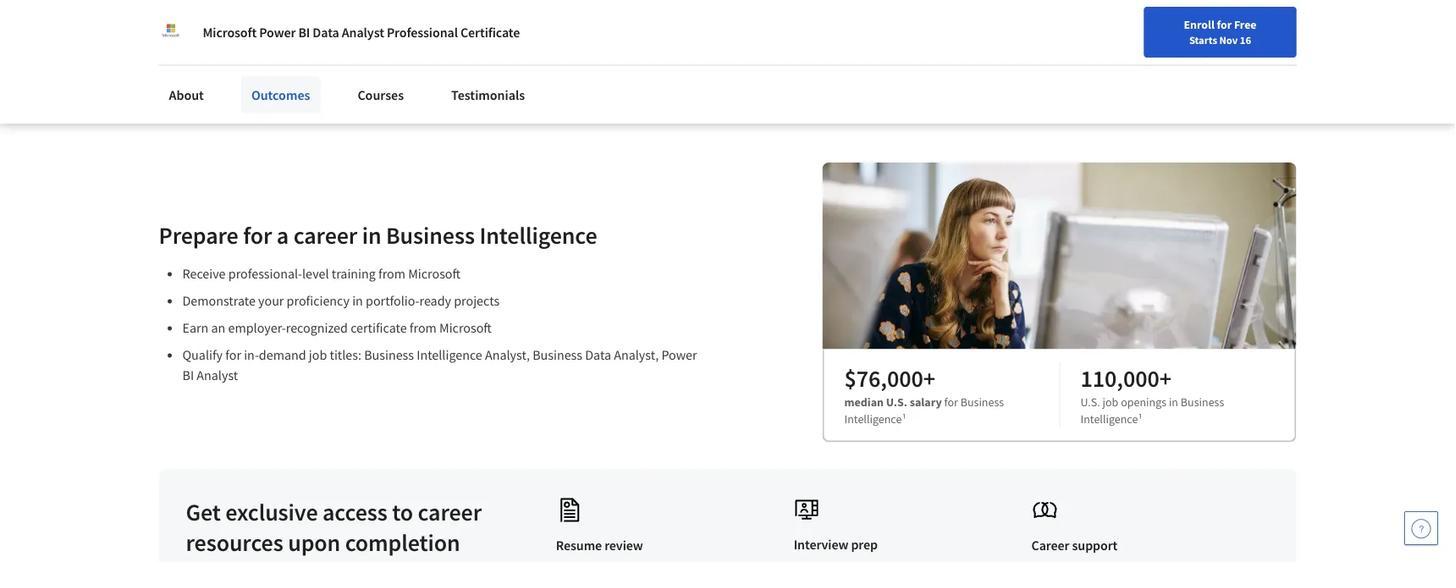 Task type: locate. For each thing, give the bounding box(es) containing it.
job down recognized
[[309, 347, 327, 364]]

in
[[362, 220, 381, 250], [352, 292, 363, 309], [1169, 394, 1179, 409]]

1 vertical spatial analyst
[[197, 367, 238, 384]]

access
[[323, 497, 388, 527]]

0 vertical spatial demand
[[214, 13, 297, 43]]

prep
[[851, 536, 878, 553]]

from
[[379, 265, 406, 282], [410, 320, 437, 336]]

in down training
[[352, 292, 363, 309]]

learn more about coursera for business
[[187, 62, 421, 79]]

1 horizontal spatial u.s.
[[1081, 394, 1101, 409]]

microsoft
[[203, 24, 257, 41], [408, 265, 461, 282], [440, 320, 492, 336]]

¹
[[902, 411, 907, 426], [1138, 411, 1143, 426]]

+ up "salary"
[[924, 363, 936, 393]]

receive
[[182, 265, 226, 282]]

career support
[[1032, 537, 1118, 554]]

from down ready
[[410, 320, 437, 336]]

0 vertical spatial analyst
[[342, 24, 384, 41]]

ready
[[420, 292, 451, 309]]

resume
[[556, 537, 602, 554]]

1 vertical spatial data
[[585, 347, 611, 364]]

data
[[313, 24, 339, 41], [585, 347, 611, 364]]

u.s.
[[886, 394, 908, 409], [1081, 394, 1101, 409]]

prepare
[[159, 220, 239, 250]]

2 ¹ from the left
[[1138, 411, 1143, 426]]

110,000 + u.s. job openings in business intelligence
[[1081, 363, 1225, 426]]

learn more about coursera for business link
[[187, 62, 421, 79]]

career
[[294, 220, 358, 250], [418, 497, 482, 527]]

u.s. down 110,000
[[1081, 394, 1101, 409]]

110,000
[[1081, 363, 1160, 393]]

+ inside $76,000 + median u.s. salary
[[924, 363, 936, 393]]

at
[[391, 0, 411, 12]]

2 vertical spatial in
[[1169, 394, 1179, 409]]

for up courses
[[350, 62, 367, 79]]

+ up 'openings'
[[1160, 363, 1172, 393]]

support
[[1073, 537, 1118, 554]]

microsoft up ready
[[408, 265, 461, 282]]

in- down see
[[187, 13, 214, 43]]

demand
[[214, 13, 297, 43], [259, 347, 306, 364]]

resources
[[186, 527, 283, 557]]

an
[[211, 320, 226, 336]]

for
[[1217, 17, 1232, 32], [350, 62, 367, 79], [243, 220, 272, 250], [225, 347, 241, 364], [945, 394, 958, 409]]

in-
[[187, 13, 214, 43], [244, 347, 259, 364]]

1 vertical spatial in
[[352, 292, 363, 309]]

2 u.s. from the left
[[1081, 394, 1101, 409]]

0 horizontal spatial power
[[259, 24, 296, 41]]

employer-
[[228, 320, 286, 336]]

power
[[259, 24, 296, 41], [662, 347, 697, 364]]

analyst down qualify
[[197, 367, 238, 384]]

english button
[[1100, 0, 1202, 55]]

top
[[416, 0, 450, 12]]

1 u.s. from the left
[[886, 394, 908, 409]]

analyst down employees
[[342, 24, 384, 41]]

microsoft down "how"
[[203, 24, 257, 41]]

about
[[257, 62, 291, 79]]

0 horizontal spatial career
[[294, 220, 358, 250]]

0 horizontal spatial from
[[379, 265, 406, 282]]

in right 'openings'
[[1169, 394, 1179, 409]]

for left 'a'
[[243, 220, 272, 250]]

job down 110,000
[[1103, 394, 1119, 409]]

are
[[569, 0, 602, 12]]

intelligence inside qualify for in-demand job titles: business intelligence analyst, business data analyst, power bi analyst
[[417, 347, 483, 364]]

skills
[[302, 13, 353, 43]]

bi inside qualify for in-demand job titles: business intelligence analyst, business data analyst, power bi analyst
[[182, 367, 194, 384]]

2 + from the left
[[1160, 363, 1172, 393]]

¹ for 110,000
[[1138, 411, 1143, 426]]

0 horizontal spatial bi
[[182, 367, 194, 384]]

for inside enroll for free starts nov 16
[[1217, 17, 1232, 32]]

business inside the for business intelligence
[[961, 394, 1004, 409]]

recognized
[[286, 320, 348, 336]]

from up portfolio-
[[379, 265, 406, 282]]

professional-
[[228, 265, 302, 282]]

data inside qualify for in-demand job titles: business intelligence analyst, business data analyst, power bi analyst
[[585, 347, 611, 364]]

1 horizontal spatial ¹
[[1138, 411, 1143, 426]]

0 horizontal spatial u.s.
[[886, 394, 908, 409]]

0 horizontal spatial ¹
[[902, 411, 907, 426]]

0 horizontal spatial data
[[313, 24, 339, 41]]

help center image
[[1412, 518, 1432, 539]]

qualify
[[182, 347, 223, 364]]

bi down employees
[[298, 24, 310, 41]]

0 horizontal spatial analyst
[[197, 367, 238, 384]]

job
[[309, 347, 327, 364], [1103, 394, 1119, 409]]

None search field
[[241, 11, 648, 44]]

for inside qualify for in-demand job titles: business intelligence analyst, business data analyst, power bi analyst
[[225, 347, 241, 364]]

interview
[[794, 536, 849, 553]]

0 vertical spatial microsoft
[[203, 24, 257, 41]]

1 vertical spatial from
[[410, 320, 437, 336]]

1 ¹ from the left
[[902, 411, 907, 426]]

in up training
[[362, 220, 381, 250]]

analyst
[[342, 24, 384, 41], [197, 367, 238, 384]]

titles:
[[330, 347, 362, 364]]

projects
[[454, 292, 500, 309]]

receive professional-level training from microsoft
[[182, 265, 461, 282]]

1 vertical spatial bi
[[182, 367, 194, 384]]

0 horizontal spatial analyst,
[[485, 347, 530, 364]]

demand inside qualify for in-demand job titles: business intelligence analyst, business data analyst, power bi analyst
[[259, 347, 306, 364]]

1 horizontal spatial power
[[662, 347, 697, 364]]

enroll for free starts nov 16
[[1184, 17, 1257, 47]]

1 vertical spatial power
[[662, 347, 697, 364]]

+ inside 110,000 + u.s. job openings in business intelligence
[[1160, 363, 1172, 393]]

+
[[924, 363, 936, 393], [1160, 363, 1172, 393]]

0 horizontal spatial in-
[[187, 13, 214, 43]]

¹ down $76,000 + median u.s. salary
[[902, 411, 907, 426]]

learn
[[187, 62, 220, 79]]

for right "salary"
[[945, 394, 958, 409]]

intelligence
[[480, 220, 597, 250], [417, 347, 483, 364], [845, 411, 902, 426], [1081, 411, 1138, 426]]

demand down "how"
[[214, 13, 297, 43]]

0 vertical spatial data
[[313, 24, 339, 41]]

1 horizontal spatial +
[[1160, 363, 1172, 393]]

power inside qualify for in-demand job titles: business intelligence analyst, business data analyst, power bi analyst
[[662, 347, 697, 364]]

your
[[258, 292, 284, 309]]

bi
[[298, 24, 310, 41], [182, 367, 194, 384]]

analyst,
[[485, 347, 530, 364], [614, 347, 659, 364]]

1 + from the left
[[924, 363, 936, 393]]

0 vertical spatial bi
[[298, 24, 310, 41]]

0 vertical spatial job
[[309, 347, 327, 364]]

1 horizontal spatial data
[[585, 347, 611, 364]]

1 vertical spatial job
[[1103, 394, 1119, 409]]

in- down the employer- on the left bottom of the page
[[244, 347, 259, 364]]

0 vertical spatial from
[[379, 265, 406, 282]]

1 vertical spatial demand
[[259, 347, 306, 364]]

for up nov
[[1217, 17, 1232, 32]]

u.s. down the '$76,000'
[[886, 394, 908, 409]]

career right to
[[418, 497, 482, 527]]

1 horizontal spatial career
[[418, 497, 482, 527]]

job inside 110,000 + u.s. job openings in business intelligence
[[1103, 394, 1119, 409]]

1 horizontal spatial analyst,
[[614, 347, 659, 364]]

1 horizontal spatial job
[[1103, 394, 1119, 409]]

bi down qualify
[[182, 367, 194, 384]]

career inside the get exclusive access to career resources upon completion
[[418, 497, 482, 527]]

1 vertical spatial in-
[[244, 347, 259, 364]]

1 vertical spatial career
[[418, 497, 482, 527]]

enroll
[[1184, 17, 1215, 32]]

for right qualify
[[225, 347, 241, 364]]

demand down the employer- on the left bottom of the page
[[259, 347, 306, 364]]

microsoft down projects
[[440, 320, 492, 336]]

0 horizontal spatial job
[[309, 347, 327, 364]]

1 horizontal spatial from
[[410, 320, 437, 336]]

business
[[369, 62, 421, 79], [386, 220, 475, 250], [364, 347, 414, 364], [533, 347, 583, 364], [961, 394, 1004, 409], [1181, 394, 1225, 409]]

for for demand
[[225, 347, 241, 364]]

0 vertical spatial in-
[[187, 13, 214, 43]]

career up receive professional-level training from microsoft
[[294, 220, 358, 250]]

microsoft image
[[159, 20, 182, 44]]

about link
[[159, 76, 214, 113]]

¹ down 'openings'
[[1138, 411, 1143, 426]]

0 horizontal spatial +
[[924, 363, 936, 393]]

in- inside qualify for in-demand job titles: business intelligence analyst, business data analyst, power bi analyst
[[244, 347, 259, 364]]

get
[[186, 497, 221, 527]]

1 horizontal spatial in-
[[244, 347, 259, 364]]



Task type: describe. For each thing, give the bounding box(es) containing it.
completion
[[345, 527, 460, 557]]

u.s. inside $76,000 + median u.s. salary
[[886, 394, 908, 409]]

1 vertical spatial microsoft
[[408, 265, 461, 282]]

intelligence inside 110,000 + u.s. job openings in business intelligence
[[1081, 411, 1138, 426]]

interview prep
[[794, 536, 878, 553]]

earn
[[182, 320, 209, 336]]

training
[[332, 265, 376, 282]]

certificate
[[351, 320, 407, 336]]

testimonials
[[451, 86, 525, 103]]

a
[[277, 220, 289, 250]]

0 vertical spatial career
[[294, 220, 358, 250]]

outcomes
[[251, 86, 310, 103]]

courses
[[358, 86, 404, 103]]

english
[[1131, 19, 1172, 36]]

nov
[[1220, 33, 1238, 47]]

demand inside see how employees at top companies are mastering in-demand skills
[[214, 13, 297, 43]]

prepare for a career in business intelligence
[[159, 220, 597, 250]]

demonstrate
[[182, 292, 256, 309]]

demonstrate your proficiency in portfolio-ready projects
[[182, 292, 500, 309]]

mastering
[[606, 0, 708, 12]]

16
[[1240, 33, 1252, 47]]

exclusive
[[226, 497, 318, 527]]

1 horizontal spatial bi
[[298, 24, 310, 41]]

intelligence inside the for business intelligence
[[845, 411, 902, 426]]

level
[[302, 265, 329, 282]]

see
[[187, 0, 223, 12]]

0 vertical spatial power
[[259, 24, 296, 41]]

more
[[223, 62, 254, 79]]

microsoft power bi data analyst professional certificate
[[203, 24, 520, 41]]

starts
[[1190, 33, 1218, 47]]

salary
[[910, 394, 942, 409]]

review
[[605, 537, 643, 554]]

in inside 110,000 + u.s. job openings in business intelligence
[[1169, 394, 1179, 409]]

median
[[845, 394, 884, 409]]

$76,000
[[845, 363, 924, 393]]

$76,000 + median u.s. salary
[[845, 363, 942, 409]]

1 analyst, from the left
[[485, 347, 530, 364]]

to
[[392, 497, 413, 527]]

for inside the for business intelligence
[[945, 394, 958, 409]]

openings
[[1121, 394, 1167, 409]]

for business intelligence
[[845, 394, 1004, 426]]

upon
[[288, 527, 341, 557]]

free
[[1235, 17, 1257, 32]]

get exclusive access to career resources upon completion
[[186, 497, 482, 557]]

professional
[[387, 24, 458, 41]]

job inside qualify for in-demand job titles: business intelligence analyst, business data analyst, power bi analyst
[[309, 347, 327, 364]]

u.s. inside 110,000 + u.s. job openings in business intelligence
[[1081, 394, 1101, 409]]

outcomes link
[[241, 76, 320, 113]]

about
[[169, 86, 204, 103]]

business inside 110,000 + u.s. job openings in business intelligence
[[1181, 394, 1225, 409]]

testimonials link
[[441, 76, 535, 113]]

coursera
[[294, 62, 347, 79]]

proficiency
[[287, 292, 350, 309]]

employees
[[276, 0, 386, 12]]

in- inside see how employees at top companies are mastering in-demand skills
[[187, 13, 214, 43]]

for for career
[[243, 220, 272, 250]]

resume review
[[556, 537, 643, 554]]

2 vertical spatial microsoft
[[440, 320, 492, 336]]

1 horizontal spatial analyst
[[342, 24, 384, 41]]

for for starts
[[1217, 17, 1232, 32]]

+ for $76,000
[[924, 363, 936, 393]]

courses link
[[348, 76, 414, 113]]

coursera enterprise logos image
[[919, 0, 1258, 68]]

qualify for in-demand job titles: business intelligence analyst, business data analyst, power bi analyst
[[182, 347, 697, 384]]

show notifications image
[[1227, 21, 1247, 41]]

portfolio-
[[366, 292, 420, 309]]

see how employees at top companies are mastering in-demand skills
[[187, 0, 708, 43]]

earn an employer-recognized certificate from microsoft
[[182, 320, 492, 336]]

career
[[1032, 537, 1070, 554]]

how
[[228, 0, 272, 12]]

companies
[[455, 0, 564, 12]]

certificate
[[461, 24, 520, 41]]

¹ for $76,000
[[902, 411, 907, 426]]

analyst inside qualify for in-demand job titles: business intelligence analyst, business data analyst, power bi analyst
[[197, 367, 238, 384]]

2 analyst, from the left
[[614, 347, 659, 364]]

0 vertical spatial in
[[362, 220, 381, 250]]

+ for 110,000
[[1160, 363, 1172, 393]]



Task type: vqa. For each thing, say whether or not it's contained in the screenshot.
U.S.
yes



